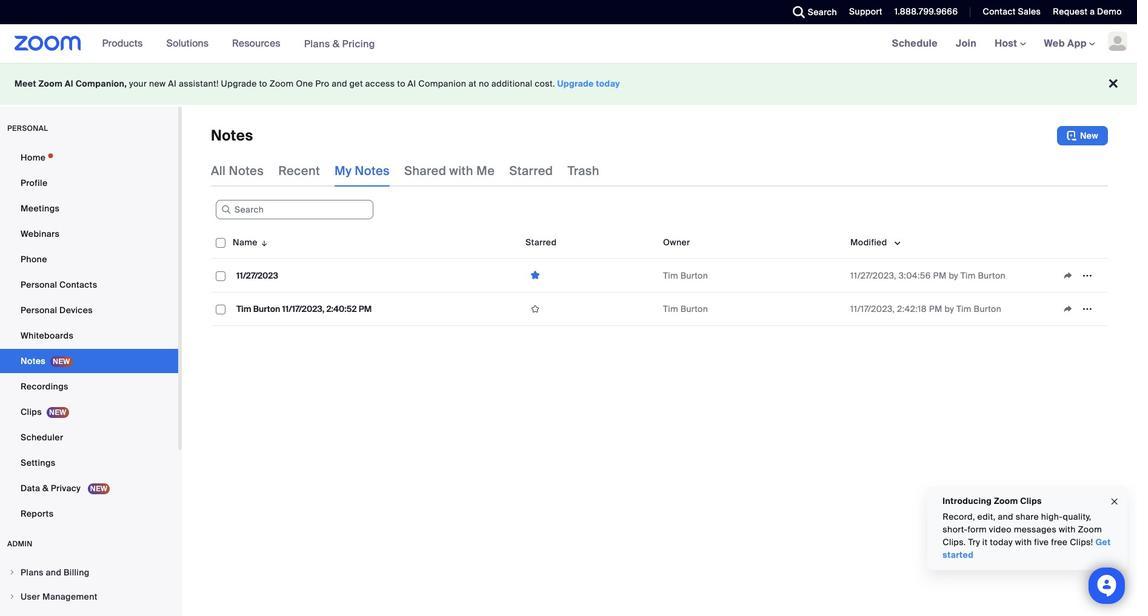 Task type: locate. For each thing, give the bounding box(es) containing it.
upgrade today link
[[558, 78, 621, 89]]

0 horizontal spatial with
[[450, 163, 474, 179]]

upgrade right cost.
[[558, 78, 594, 89]]

plans inside product information navigation
[[304, 37, 330, 50]]

personal
[[21, 280, 57, 291], [21, 305, 57, 316]]

meetings
[[21, 203, 60, 214]]

1 vertical spatial personal
[[21, 305, 57, 316]]

0 horizontal spatial 11/17/2023,
[[282, 304, 325, 315]]

more options for 11/27/2023 image
[[1078, 270, 1098, 281]]

plans & pricing
[[304, 37, 375, 50]]

and left 'billing'
[[46, 568, 61, 579]]

clips!
[[1070, 537, 1094, 548]]

sales
[[1019, 6, 1042, 17]]

share image
[[1059, 270, 1078, 281], [1059, 304, 1078, 315]]

11/27/2023, 3:04:56 pm by tim burton
[[851, 270, 1006, 281]]

and inside record, edit, and share high-quality, short-form video messages with zoom clips. try it today with five free clips!
[[998, 512, 1014, 523]]

starred up 11/27/2023 starred image
[[526, 237, 557, 248]]

web app
[[1045, 37, 1087, 50]]

personal up whiteboards
[[21, 305, 57, 316]]

today
[[596, 78, 621, 89], [990, 537, 1013, 548]]

personal down the phone
[[21, 280, 57, 291]]

11/17/2023, inside button
[[282, 304, 325, 315]]

1 vertical spatial by
[[945, 304, 955, 315]]

one
[[296, 78, 313, 89]]

messages
[[1014, 525, 1057, 536]]

1 horizontal spatial 11/17/2023,
[[851, 304, 895, 315]]

0 vertical spatial plans
[[304, 37, 330, 50]]

request a demo
[[1054, 6, 1123, 17]]

plans up meet zoom ai companion, your new ai assistant! upgrade to zoom one pro and get access to ai companion at no additional cost. upgrade today
[[304, 37, 330, 50]]

ai left companion
[[408, 78, 416, 89]]

scheduler link
[[0, 426, 178, 450]]

burton
[[681, 270, 709, 281], [979, 270, 1006, 281], [253, 304, 280, 315], [681, 304, 709, 315], [974, 304, 1002, 315]]

0 vertical spatial tim burton
[[664, 270, 709, 281]]

11/27/2023,
[[851, 270, 897, 281]]

zoom right the meet
[[38, 78, 63, 89]]

1 vertical spatial clips
[[1021, 496, 1042, 507]]

tim burton 11/17/2023, 2:40:52 pm unstarred image
[[526, 304, 545, 315]]

contact sales link
[[974, 0, 1045, 24], [983, 6, 1042, 17]]

1 horizontal spatial &
[[333, 37, 340, 50]]

pm for 11/27/2023,
[[934, 270, 947, 281]]

1 vertical spatial with
[[1059, 525, 1076, 536]]

& inside 'link'
[[42, 483, 49, 494]]

2 upgrade from the left
[[558, 78, 594, 89]]

tim burton 11/17/2023, 2:40:52 pm button
[[233, 301, 376, 317]]

2 vertical spatial with
[[1016, 537, 1032, 548]]

1 tim burton from the top
[[664, 270, 709, 281]]

reports
[[21, 509, 54, 520]]

share
[[1016, 512, 1039, 523]]

meet zoom ai companion, your new ai assistant! upgrade to zoom one pro and get access to ai companion at no additional cost. upgrade today
[[15, 78, 621, 89]]

0 horizontal spatial &
[[42, 483, 49, 494]]

plans
[[304, 37, 330, 50], [21, 568, 44, 579]]

request
[[1054, 6, 1088, 17]]

0 horizontal spatial to
[[259, 78, 267, 89]]

1 horizontal spatial ai
[[168, 78, 177, 89]]

clips up share
[[1021, 496, 1042, 507]]

1 vertical spatial starred
[[526, 237, 557, 248]]

clips.
[[943, 537, 966, 548]]

0 horizontal spatial upgrade
[[221, 78, 257, 89]]

personal for personal contacts
[[21, 280, 57, 291]]

1.888.799.9666 button
[[886, 0, 962, 24], [895, 6, 959, 17]]

1 vertical spatial and
[[998, 512, 1014, 523]]

and left the get
[[332, 78, 347, 89]]

notes right my
[[355, 163, 390, 179]]

& inside product information navigation
[[333, 37, 340, 50]]

2 share image from the top
[[1059, 304, 1078, 315]]

0 vertical spatial &
[[333, 37, 340, 50]]

share image up more options for tim burton 11/17/2023, 2:40:52 pm image at the right of page
[[1059, 270, 1078, 281]]

2 vertical spatial and
[[46, 568, 61, 579]]

1 personal from the top
[[21, 280, 57, 291]]

0 vertical spatial share image
[[1059, 270, 1078, 281]]

1 to from the left
[[259, 78, 267, 89]]

profile link
[[0, 171, 178, 195]]

scheduler
[[21, 432, 63, 443]]

close image
[[1111, 495, 1120, 509]]

notes
[[211, 126, 253, 145], [229, 163, 264, 179], [355, 163, 390, 179], [21, 356, 45, 367]]

pm inside button
[[359, 304, 372, 315]]

plans and billing
[[21, 568, 90, 579]]

0 vertical spatial clips
[[21, 407, 42, 418]]

1 share image from the top
[[1059, 270, 1078, 281]]

1 vertical spatial today
[[990, 537, 1013, 548]]

2 horizontal spatial ai
[[408, 78, 416, 89]]

admin
[[7, 540, 33, 550]]

to right access
[[397, 78, 406, 89]]

edit,
[[978, 512, 996, 523]]

get
[[1096, 537, 1111, 548]]

recent
[[278, 163, 320, 179]]

1 vertical spatial share image
[[1059, 304, 1078, 315]]

2 horizontal spatial with
[[1059, 525, 1076, 536]]

& right data
[[42, 483, 49, 494]]

tim
[[664, 270, 679, 281], [961, 270, 976, 281], [237, 304, 251, 315], [664, 304, 679, 315], [957, 304, 972, 315]]

more options for tim burton 11/17/2023, 2:40:52 pm image
[[1078, 304, 1098, 315]]

new
[[1081, 130, 1099, 141]]

by for 3:04:56
[[949, 270, 959, 281]]

personal devices link
[[0, 298, 178, 323]]

0 vertical spatial starred
[[510, 163, 553, 179]]

settings
[[21, 458, 56, 469]]

starred right "me"
[[510, 163, 553, 179]]

phone link
[[0, 247, 178, 272]]

meetings navigation
[[883, 24, 1138, 64]]

pm right '2:42:18'
[[930, 304, 943, 315]]

new
[[149, 78, 166, 89]]

with up free
[[1059, 525, 1076, 536]]

ai left companion,
[[65, 78, 73, 89]]

zoom up clips! in the right bottom of the page
[[1078, 525, 1103, 536]]

to down resources dropdown button
[[259, 78, 267, 89]]

ai right new
[[168, 78, 177, 89]]

plans and billing menu item
[[0, 562, 178, 585]]

application
[[211, 227, 1109, 326], [1059, 267, 1104, 285], [1059, 300, 1104, 318]]

five
[[1035, 537, 1049, 548]]

banner
[[0, 24, 1138, 64]]

your
[[129, 78, 147, 89]]

burton inside button
[[253, 304, 280, 315]]

0 vertical spatial personal
[[21, 280, 57, 291]]

1 vertical spatial plans
[[21, 568, 44, 579]]

1 horizontal spatial upgrade
[[558, 78, 594, 89]]

by right '2:42:18'
[[945, 304, 955, 315]]

support link
[[841, 0, 886, 24], [850, 6, 883, 17]]

contact sales
[[983, 6, 1042, 17]]

try
[[969, 537, 981, 548]]

2 horizontal spatial and
[[998, 512, 1014, 523]]

0 horizontal spatial clips
[[21, 407, 42, 418]]

quality,
[[1063, 512, 1092, 523]]

share image down more options for 11/27/2023 image
[[1059, 304, 1078, 315]]

11/27/2023 starred image
[[526, 270, 545, 281]]

11/17/2023, down 11/27/2023, on the right top of the page
[[851, 304, 895, 315]]

resources
[[232, 37, 281, 50]]

get started
[[943, 537, 1111, 561]]

1.888.799.9666
[[895, 6, 959, 17]]

by
[[949, 270, 959, 281], [945, 304, 955, 315]]

pm right 2:40:52
[[359, 304, 372, 315]]

plans right right image
[[21, 568, 44, 579]]

application for 11/27/2023, 3:04:56 pm by tim burton
[[1059, 267, 1104, 285]]

upgrade down product information navigation
[[221, 78, 257, 89]]

and
[[332, 78, 347, 89], [998, 512, 1014, 523], [46, 568, 61, 579]]

today inside record, edit, and share high-quality, short-form video messages with zoom clips. try it today with five free clips!
[[990, 537, 1013, 548]]

free
[[1052, 537, 1068, 548]]

11/17/2023, left 2:40:52
[[282, 304, 325, 315]]

by right 3:04:56
[[949, 270, 959, 281]]

1 11/17/2023, from the left
[[282, 304, 325, 315]]

11/17/2023,
[[282, 304, 325, 315], [851, 304, 895, 315]]

1 horizontal spatial clips
[[1021, 496, 1042, 507]]

a
[[1091, 6, 1096, 17]]

join link
[[947, 24, 986, 63]]

0 vertical spatial and
[[332, 78, 347, 89]]

shared with me
[[405, 163, 495, 179]]

meetings link
[[0, 197, 178, 221]]

0 vertical spatial today
[[596, 78, 621, 89]]

companion
[[419, 78, 467, 89]]

with
[[450, 163, 474, 179], [1059, 525, 1076, 536], [1016, 537, 1032, 548]]

1 horizontal spatial to
[[397, 78, 406, 89]]

1 horizontal spatial today
[[990, 537, 1013, 548]]

video
[[990, 525, 1012, 536]]

clips up scheduler
[[21, 407, 42, 418]]

2 ai from the left
[[168, 78, 177, 89]]

0 horizontal spatial and
[[46, 568, 61, 579]]

with left "me"
[[450, 163, 474, 179]]

0 horizontal spatial plans
[[21, 568, 44, 579]]

2 tim burton from the top
[[664, 304, 709, 315]]

& left pricing
[[333, 37, 340, 50]]

support
[[850, 6, 883, 17]]

and up video
[[998, 512, 1014, 523]]

2 to from the left
[[397, 78, 406, 89]]

record, edit, and share high-quality, short-form video messages with zoom clips. try it today with five free clips!
[[943, 512, 1103, 548]]

clips
[[21, 407, 42, 418], [1021, 496, 1042, 507]]

join
[[957, 37, 977, 50]]

with down the messages
[[1016, 537, 1032, 548]]

whiteboards link
[[0, 324, 178, 348]]

my
[[335, 163, 352, 179]]

host button
[[995, 37, 1027, 50]]

1 horizontal spatial and
[[332, 78, 347, 89]]

all notes
[[211, 163, 264, 179]]

0 horizontal spatial ai
[[65, 78, 73, 89]]

pm right 3:04:56
[[934, 270, 947, 281]]

0 horizontal spatial today
[[596, 78, 621, 89]]

recordings
[[21, 382, 68, 392]]

banner containing products
[[0, 24, 1138, 64]]

2 11/17/2023, from the left
[[851, 304, 895, 315]]

2 personal from the top
[[21, 305, 57, 316]]

plans inside 'menu item'
[[21, 568, 44, 579]]

0 vertical spatial by
[[949, 270, 959, 281]]

meet zoom ai companion, footer
[[0, 63, 1138, 105]]

0 vertical spatial with
[[450, 163, 474, 179]]

1 horizontal spatial plans
[[304, 37, 330, 50]]

upgrade
[[221, 78, 257, 89], [558, 78, 594, 89]]

1 vertical spatial &
[[42, 483, 49, 494]]

plans for plans & pricing
[[304, 37, 330, 50]]

1 vertical spatial tim burton
[[664, 304, 709, 315]]

1 horizontal spatial with
[[1016, 537, 1032, 548]]

zoom inside record, edit, and share high-quality, short-form video messages with zoom clips. try it today with five free clips!
[[1078, 525, 1103, 536]]

today inside meet zoom ai companion, footer
[[596, 78, 621, 89]]

notes up recordings
[[21, 356, 45, 367]]



Task type: vqa. For each thing, say whether or not it's contained in the screenshot.
'footer'
no



Task type: describe. For each thing, give the bounding box(es) containing it.
right image
[[8, 594, 16, 601]]

11/27/2023
[[237, 270, 278, 281]]

user management menu item
[[0, 586, 178, 609]]

3 ai from the left
[[408, 78, 416, 89]]

zoom left one
[[270, 78, 294, 89]]

form
[[968, 525, 987, 536]]

data & privacy link
[[0, 477, 178, 501]]

11/27/2023 button
[[233, 268, 282, 284]]

pricing
[[342, 37, 375, 50]]

web app button
[[1045, 37, 1096, 50]]

clips link
[[0, 400, 178, 425]]

all
[[211, 163, 226, 179]]

personal for personal devices
[[21, 305, 57, 316]]

zoom up edit,
[[994, 496, 1019, 507]]

started
[[943, 550, 974, 561]]

personal contacts link
[[0, 273, 178, 297]]

notes right all
[[229, 163, 264, 179]]

1 upgrade from the left
[[221, 78, 257, 89]]

& for pricing
[[333, 37, 340, 50]]

product information navigation
[[93, 24, 384, 64]]

webinars link
[[0, 222, 178, 246]]

webinars
[[21, 229, 60, 240]]

notes link
[[0, 349, 178, 374]]

me
[[477, 163, 495, 179]]

tim inside button
[[237, 304, 251, 315]]

home link
[[0, 146, 178, 170]]

solutions
[[166, 37, 209, 50]]

11/17/2023, 2:42:18 pm by tim burton
[[851, 304, 1002, 315]]

pro
[[316, 78, 330, 89]]

assistant!
[[179, 78, 219, 89]]

notes inside personal menu menu
[[21, 356, 45, 367]]

& for privacy
[[42, 483, 49, 494]]

profile picture image
[[1109, 32, 1128, 51]]

profile
[[21, 178, 48, 189]]

and inside meet zoom ai companion, footer
[[332, 78, 347, 89]]

tabs of all notes page tab list
[[211, 155, 600, 187]]

it
[[983, 537, 988, 548]]

zoom logo image
[[15, 36, 81, 51]]

plans for plans and billing
[[21, 568, 44, 579]]

application containing name
[[211, 227, 1109, 326]]

contacts
[[59, 280, 97, 291]]

app
[[1068, 37, 1087, 50]]

products button
[[102, 24, 148, 63]]

tim burton for 11/27/2023,
[[664, 270, 709, 281]]

tim burton for 11/17/2023,
[[664, 304, 709, 315]]

right image
[[8, 570, 16, 577]]

access
[[365, 78, 395, 89]]

personal contacts
[[21, 280, 97, 291]]

and inside 'menu item'
[[46, 568, 61, 579]]

at
[[469, 78, 477, 89]]

share image for 11/27/2023, 3:04:56 pm by tim burton
[[1059, 270, 1078, 281]]

user
[[21, 592, 40, 603]]

record,
[[943, 512, 976, 523]]

tim burton 11/17/2023, 2:40:52 pm
[[237, 304, 372, 315]]

personal menu menu
[[0, 146, 178, 528]]

contact
[[983, 6, 1016, 17]]

no
[[479, 78, 490, 89]]

application for 11/17/2023, 2:42:18 pm by tim burton
[[1059, 300, 1104, 318]]

recordings link
[[0, 375, 178, 399]]

notes up all notes
[[211, 126, 253, 145]]

resources button
[[232, 24, 286, 63]]

starred inside tabs of all notes page tab list
[[510, 163, 553, 179]]

cost.
[[535, 78, 555, 89]]

privacy
[[51, 483, 81, 494]]

devices
[[59, 305, 93, 316]]

introducing
[[943, 496, 992, 507]]

data & privacy
[[21, 483, 83, 494]]

billing
[[64, 568, 90, 579]]

solutions button
[[166, 24, 214, 63]]

settings link
[[0, 451, 178, 476]]

modified
[[851, 237, 888, 248]]

2:42:18
[[898, 304, 927, 315]]

admin menu menu
[[0, 562, 178, 617]]

additional
[[492, 78, 533, 89]]

with inside tabs of all notes page tab list
[[450, 163, 474, 179]]

personal
[[7, 124, 48, 133]]

owner
[[664, 237, 691, 248]]

share image for 11/17/2023, 2:42:18 pm by tim burton
[[1059, 304, 1078, 315]]

shared
[[405, 163, 447, 179]]

2:40:52
[[327, 304, 357, 315]]

by for 2:42:18
[[945, 304, 955, 315]]

host
[[995, 37, 1020, 50]]

schedule link
[[883, 24, 947, 63]]

short-
[[943, 525, 968, 536]]

pm for 11/17/2023,
[[930, 304, 943, 315]]

personal devices
[[21, 305, 93, 316]]

web
[[1045, 37, 1066, 50]]

1 ai from the left
[[65, 78, 73, 89]]

schedule
[[893, 37, 938, 50]]

user management
[[21, 592, 98, 603]]

Search text field
[[216, 200, 374, 220]]

clips inside clips link
[[21, 407, 42, 418]]

demo
[[1098, 6, 1123, 17]]

products
[[102, 37, 143, 50]]

new button
[[1058, 126, 1109, 146]]

trash
[[568, 163, 600, 179]]

search
[[808, 7, 838, 18]]

management
[[42, 592, 98, 603]]

home
[[21, 152, 46, 163]]

arrow down image
[[258, 235, 269, 250]]

whiteboards
[[21, 331, 73, 341]]



